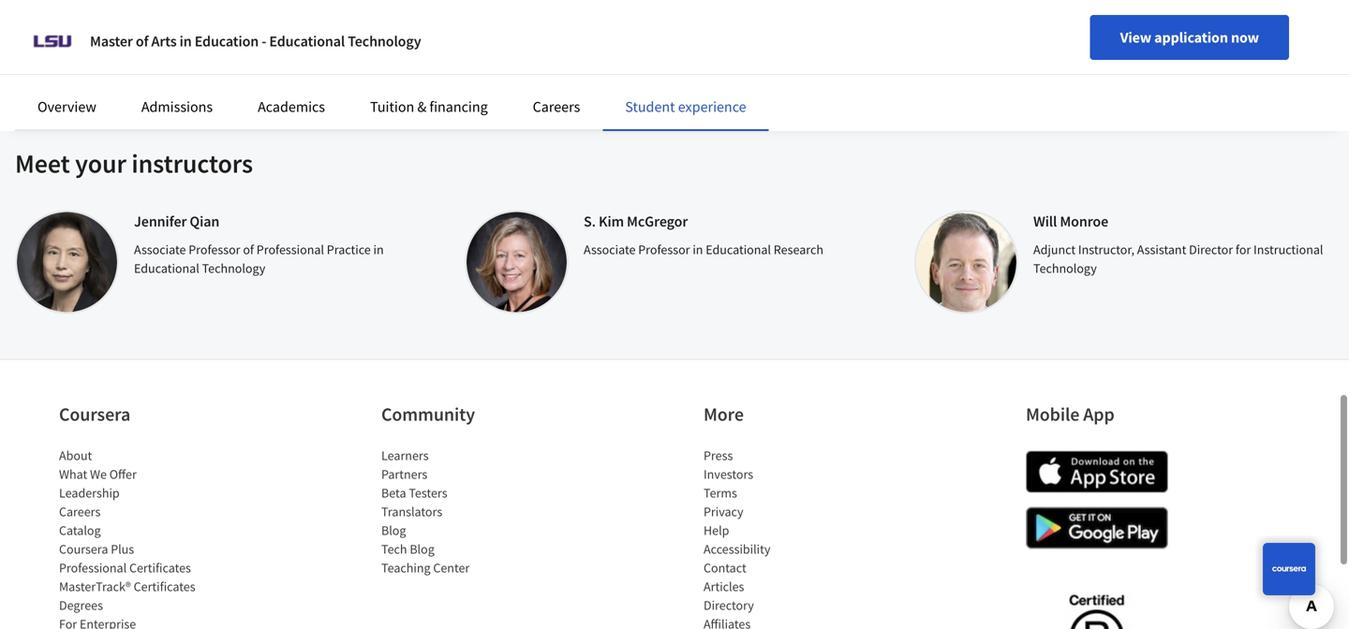 Task type: locate. For each thing, give the bounding box(es) containing it.
certificates
[[129, 560, 191, 577], [134, 579, 195, 596]]

1 horizontal spatial careers link
[[533, 97, 580, 116]]

professor down the qian
[[189, 241, 240, 258]]

1 horizontal spatial educational
[[269, 32, 345, 51]]

professional
[[257, 241, 324, 258], [59, 560, 127, 577]]

associate professor in educational research
[[584, 241, 824, 258]]

privacy link
[[704, 504, 744, 521]]

coursera down the 'catalog'
[[59, 541, 108, 558]]

help
[[704, 523, 730, 539]]

0 vertical spatial educational
[[269, 32, 345, 51]]

terms
[[704, 485, 737, 502]]

investors
[[704, 466, 754, 483]]

leadership
[[59, 485, 120, 502]]

associate down 'kim'
[[584, 241, 636, 258]]

2 vertical spatial educational
[[134, 260, 199, 277]]

professor
[[189, 241, 240, 258], [638, 241, 690, 258]]

1 vertical spatial professional
[[59, 560, 127, 577]]

jennifer qian image
[[15, 210, 119, 315]]

meet
[[15, 147, 70, 180]]

1 horizontal spatial professional
[[257, 241, 324, 258]]

contact
[[704, 560, 747, 577]]

master
[[90, 32, 133, 51]]

1 horizontal spatial list
[[381, 447, 541, 578]]

careers link up the 'catalog'
[[59, 504, 101, 521]]

coursera up about
[[59, 403, 130, 427]]

certificates down professional certificates link
[[134, 579, 195, 596]]

1 vertical spatial educational
[[706, 241, 771, 258]]

careers
[[533, 97, 580, 116], [59, 504, 101, 521]]

privacy
[[704, 504, 744, 521]]

admissions link
[[141, 97, 213, 116]]

1 horizontal spatial technology
[[348, 32, 421, 51]]

tech
[[381, 541, 407, 558]]

overview
[[37, 97, 96, 116]]

of
[[136, 32, 149, 51], [243, 241, 254, 258]]

1 horizontal spatial professor
[[638, 241, 690, 258]]

1 horizontal spatial careers
[[533, 97, 580, 116]]

1 professor from the left
[[189, 241, 240, 258]]

mastertrack® certificates link
[[59, 579, 195, 596]]

careers up the 'catalog'
[[59, 504, 101, 521]]

0 vertical spatial careers
[[533, 97, 580, 116]]

articles link
[[704, 579, 745, 596]]

careers link
[[533, 97, 580, 116], [59, 504, 101, 521]]

technology
[[348, 32, 421, 51], [202, 260, 266, 277], [1034, 260, 1097, 277]]

professor down the mcgregor
[[638, 241, 690, 258]]

1 horizontal spatial associate
[[584, 241, 636, 258]]

0 horizontal spatial professional
[[59, 560, 127, 577]]

beta testers link
[[381, 485, 448, 502]]

careers link left student
[[533, 97, 580, 116]]

0 horizontal spatial professor
[[189, 241, 240, 258]]

0 horizontal spatial of
[[136, 32, 149, 51]]

catalog link
[[59, 523, 101, 539]]

1 list from the left
[[59, 447, 218, 630]]

beta
[[381, 485, 406, 502]]

teaching center link
[[381, 560, 470, 577]]

1 coursera from the top
[[59, 403, 130, 427]]

directory link
[[704, 598, 754, 614]]

blog up teaching center link
[[410, 541, 435, 558]]

list item down mastertrack® certificates link
[[59, 615, 218, 630]]

list for coursera
[[59, 447, 218, 630]]

careers inside about what we offer leadership careers catalog coursera plus professional certificates mastertrack® certificates degrees
[[59, 504, 101, 521]]

instructors
[[132, 147, 253, 180]]

coursera plus link
[[59, 541, 134, 558]]

technology down adjunct
[[1034, 260, 1097, 277]]

0 vertical spatial professional
[[257, 241, 324, 258]]

assistant
[[1138, 241, 1187, 258]]

associate inside associate professor of professional practice in educational technology
[[134, 241, 186, 258]]

educational for -
[[269, 32, 345, 51]]

0 vertical spatial coursera
[[59, 403, 130, 427]]

0 horizontal spatial associate
[[134, 241, 186, 258]]

academics link
[[258, 97, 325, 116]]

professor inside associate professor of professional practice in educational technology
[[189, 241, 240, 258]]

0 horizontal spatial educational
[[134, 260, 199, 277]]

technology down the qian
[[202, 260, 266, 277]]

0 vertical spatial certificates
[[129, 560, 191, 577]]

3 list from the left
[[704, 447, 863, 630]]

more
[[704, 403, 744, 427]]

jennifer qian
[[134, 212, 220, 231]]

educational
[[269, 32, 345, 51], [706, 241, 771, 258], [134, 260, 199, 277]]

2 list from the left
[[381, 447, 541, 578]]

education
[[195, 32, 259, 51]]

0 vertical spatial careers link
[[533, 97, 580, 116]]

2 horizontal spatial list
[[704, 447, 863, 630]]

2 list item from the left
[[704, 615, 863, 630]]

technology up 'tuition'
[[348, 32, 421, 51]]

certificates up mastertrack® certificates link
[[129, 560, 191, 577]]

2 professor from the left
[[638, 241, 690, 258]]

meet your instructors
[[15, 147, 253, 180]]

download on the app store image
[[1026, 451, 1169, 494]]

view application now button
[[1091, 15, 1290, 60]]

0 horizontal spatial blog
[[381, 523, 406, 539]]

accessibility link
[[704, 541, 771, 558]]

0 vertical spatial of
[[136, 32, 149, 51]]

financing
[[430, 97, 488, 116]]

louisiana state university logo image
[[30, 19, 75, 64]]

1 list item from the left
[[59, 615, 218, 630]]

list item for coursera
[[59, 615, 218, 630]]

list item down directory
[[704, 615, 863, 630]]

mcgregor
[[627, 212, 688, 231]]

professional up mastertrack®
[[59, 560, 127, 577]]

investors link
[[704, 466, 754, 483]]

will monroe
[[1034, 212, 1109, 231]]

jennifer
[[134, 212, 187, 231]]

2 horizontal spatial educational
[[706, 241, 771, 258]]

educational inside associate professor of professional practice in educational technology
[[134, 260, 199, 277]]

plus
[[111, 541, 134, 558]]

1 vertical spatial certificates
[[134, 579, 195, 596]]

2 horizontal spatial technology
[[1034, 260, 1097, 277]]

professional left practice
[[257, 241, 324, 258]]

1 vertical spatial of
[[243, 241, 254, 258]]

1 horizontal spatial of
[[243, 241, 254, 258]]

0 horizontal spatial list item
[[59, 615, 218, 630]]

logo of certified b corporation image
[[1059, 584, 1135, 630]]

terms link
[[704, 485, 737, 502]]

careers left student
[[533, 97, 580, 116]]

arts
[[151, 32, 177, 51]]

2 coursera from the top
[[59, 541, 108, 558]]

technology inside associate professor of professional practice in educational technology
[[202, 260, 266, 277]]

application
[[1155, 28, 1229, 47]]

instructor,
[[1079, 241, 1135, 258]]

associate down jennifer
[[134, 241, 186, 258]]

master of arts in education - educational technology
[[90, 32, 421, 51]]

educational down jennifer
[[134, 260, 199, 277]]

0 horizontal spatial careers
[[59, 504, 101, 521]]

educational right - on the left top of the page
[[269, 32, 345, 51]]

list
[[59, 447, 218, 630], [381, 447, 541, 578], [704, 447, 863, 630]]

1 associate from the left
[[134, 241, 186, 258]]

2 associate from the left
[[584, 241, 636, 258]]

in inside associate professor of professional practice in educational technology
[[374, 241, 384, 258]]

blog up tech
[[381, 523, 406, 539]]

research
[[774, 241, 824, 258]]

directory
[[704, 598, 754, 614]]

overview link
[[37, 97, 96, 116]]

s. kim mcgregor
[[584, 212, 688, 231]]

1 horizontal spatial in
[[374, 241, 384, 258]]

list containing learners
[[381, 447, 541, 578]]

list containing press
[[704, 447, 863, 630]]

list for community
[[381, 447, 541, 578]]

0 horizontal spatial technology
[[202, 260, 266, 277]]

0 horizontal spatial careers link
[[59, 504, 101, 521]]

1 horizontal spatial list item
[[704, 615, 863, 630]]

associate professor of professional practice in educational technology
[[134, 241, 384, 277]]

1 vertical spatial coursera
[[59, 541, 108, 558]]

your
[[75, 147, 126, 180]]

list item
[[59, 615, 218, 630], [704, 615, 863, 630]]

1 horizontal spatial blog
[[410, 541, 435, 558]]

list containing about
[[59, 447, 218, 630]]

learners
[[381, 448, 429, 464]]

1 vertical spatial careers
[[59, 504, 101, 521]]

app
[[1084, 403, 1115, 427]]

-
[[262, 32, 266, 51]]

associate
[[134, 241, 186, 258], [584, 241, 636, 258]]

educational left the research
[[706, 241, 771, 258]]

0 horizontal spatial list
[[59, 447, 218, 630]]

1 vertical spatial careers link
[[59, 504, 101, 521]]

help link
[[704, 523, 730, 539]]

in
[[180, 32, 192, 51], [374, 241, 384, 258], [693, 241, 703, 258]]

associate for s.
[[584, 241, 636, 258]]



Task type: describe. For each thing, give the bounding box(es) containing it.
press link
[[704, 448, 733, 464]]

director
[[1189, 241, 1234, 258]]

practice
[[327, 241, 371, 258]]

about link
[[59, 448, 92, 464]]

0 vertical spatial blog
[[381, 523, 406, 539]]

tech blog link
[[381, 541, 435, 558]]

associate for jennifer
[[134, 241, 186, 258]]

press
[[704, 448, 733, 464]]

tuition & financing link
[[370, 97, 488, 116]]

qian
[[190, 212, 220, 231]]

partners link
[[381, 466, 428, 483]]

about
[[59, 448, 92, 464]]

professional inside associate professor of professional practice in educational technology
[[257, 241, 324, 258]]

student
[[625, 97, 675, 116]]

articles
[[704, 579, 745, 596]]

what
[[59, 466, 87, 483]]

center
[[433, 560, 470, 577]]

0 horizontal spatial in
[[180, 32, 192, 51]]

contact link
[[704, 560, 747, 577]]

translators link
[[381, 504, 443, 521]]

mobile
[[1026, 403, 1080, 427]]

learners link
[[381, 448, 429, 464]]

testers
[[409, 485, 448, 502]]

professional inside about what we offer leadership careers catalog coursera plus professional certificates mastertrack® certificates degrees
[[59, 560, 127, 577]]

experience
[[678, 97, 747, 116]]

now
[[1232, 28, 1260, 47]]

will
[[1034, 212, 1057, 231]]

accessibility
[[704, 541, 771, 558]]

degrees link
[[59, 598, 103, 614]]

for
[[1236, 241, 1251, 258]]

we
[[90, 466, 107, 483]]

offer
[[109, 466, 137, 483]]

adjunct instructor, assistant director for instructional technology
[[1034, 241, 1324, 277]]

translators
[[381, 504, 443, 521]]

will monroe image
[[915, 210, 1019, 314]]

s. kim mcgregor image
[[465, 210, 569, 314]]

tuition
[[370, 97, 415, 116]]

learners partners beta testers translators blog tech blog teaching center
[[381, 448, 470, 577]]

coursera inside about what we offer leadership careers catalog coursera plus professional certificates mastertrack® certificates degrees
[[59, 541, 108, 558]]

what we offer link
[[59, 466, 137, 483]]

leadership link
[[59, 485, 120, 502]]

tuition & financing
[[370, 97, 488, 116]]

technology for associate professor of professional practice in educational technology
[[202, 260, 266, 277]]

s.
[[584, 212, 596, 231]]

educational for in
[[134, 260, 199, 277]]

student experience
[[625, 97, 747, 116]]

get it on google play image
[[1026, 508, 1169, 550]]

catalog
[[59, 523, 101, 539]]

student experience link
[[625, 97, 747, 116]]

technology inside adjunct instructor, assistant director for instructional technology
[[1034, 260, 1097, 277]]

admissions
[[141, 97, 213, 116]]

of inside associate professor of professional practice in educational technology
[[243, 241, 254, 258]]

1 vertical spatial blog
[[410, 541, 435, 558]]

professor for s. kim mcgregor
[[638, 241, 690, 258]]

&
[[418, 97, 427, 116]]

mastertrack®
[[59, 579, 131, 596]]

degrees
[[59, 598, 103, 614]]

blog link
[[381, 523, 406, 539]]

press investors terms privacy help accessibility contact articles directory
[[704, 448, 771, 614]]

technology for master of arts in education - educational technology
[[348, 32, 421, 51]]

view
[[1121, 28, 1152, 47]]

list for more
[[704, 447, 863, 630]]

teaching
[[381, 560, 431, 577]]

list item for more
[[704, 615, 863, 630]]

professor for jennifer qian
[[189, 241, 240, 258]]

instructional
[[1254, 241, 1324, 258]]

2 horizontal spatial in
[[693, 241, 703, 258]]

adjunct
[[1034, 241, 1076, 258]]

about what we offer leadership careers catalog coursera plus professional certificates mastertrack® certificates degrees
[[59, 448, 195, 614]]

community
[[381, 403, 475, 427]]

mobile app
[[1026, 403, 1115, 427]]

view application now
[[1121, 28, 1260, 47]]

academics
[[258, 97, 325, 116]]

partners
[[381, 466, 428, 483]]

professional certificates link
[[59, 560, 191, 577]]

kim
[[599, 212, 624, 231]]



Task type: vqa. For each thing, say whether or not it's contained in the screenshot.
Associate in the Associate Professor of Professional Practice in Educational Technology
yes



